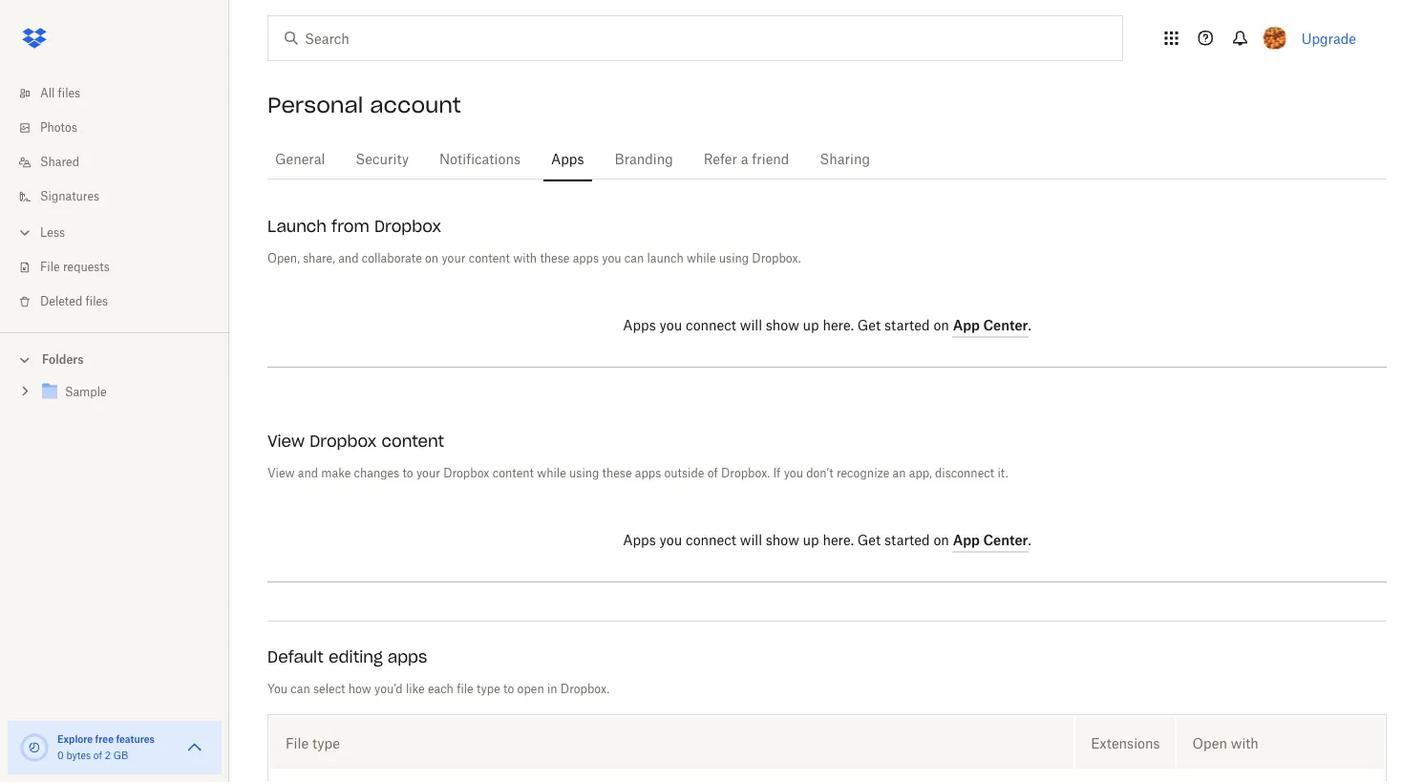 Task type: describe. For each thing, give the bounding box(es) containing it.
get for content
[[858, 534, 881, 548]]

apps you connect will show up here. get started on app center . for view dropbox content
[[623, 532, 1032, 548]]

file requests
[[40, 262, 110, 273]]

1 vertical spatial while
[[537, 468, 566, 480]]

open,
[[268, 253, 300, 265]]

apps inside tab
[[551, 153, 584, 166]]

explore free features 0 bytes of 2 gb
[[57, 734, 155, 762]]

will for launch from dropbox
[[740, 319, 763, 333]]

quota usage element
[[19, 733, 50, 764]]

notifications
[[440, 153, 521, 166]]

free
[[95, 734, 114, 745]]

0 vertical spatial dropbox
[[375, 216, 442, 236]]

account menu image
[[1264, 27, 1287, 50]]

it.
[[998, 468, 1009, 480]]

open
[[518, 684, 544, 696]]

0 vertical spatial to
[[403, 468, 413, 480]]

photos link
[[15, 111, 229, 145]]

center for dropbox
[[984, 317, 1029, 333]]

general
[[275, 153, 325, 166]]

up for content
[[803, 534, 820, 548]]

app center link for view dropbox content
[[953, 532, 1029, 553]]

apps you connect will show up here. get started on app center . for launch from dropbox
[[623, 317, 1032, 333]]

1 vertical spatial can
[[291, 684, 310, 696]]

1 vertical spatial and
[[298, 468, 318, 480]]

deleted files
[[40, 296, 108, 308]]

don't
[[807, 468, 834, 480]]

share,
[[303, 253, 335, 265]]

1 vertical spatial type
[[312, 735, 340, 752]]

2 vertical spatial content
[[493, 468, 534, 480]]

on for launch from dropbox
[[934, 319, 950, 333]]

gb
[[113, 752, 128, 762]]

2 horizontal spatial apps
[[635, 468, 662, 480]]

folders
[[42, 353, 84, 367]]

of inside explore free features 0 bytes of 2 gb
[[93, 752, 102, 762]]

deleted files link
[[15, 285, 229, 319]]

Search text field
[[305, 28, 1084, 49]]

sharing tab
[[813, 137, 878, 183]]

dropbox image
[[15, 19, 54, 57]]

select
[[313, 684, 345, 696]]

an
[[893, 468, 906, 480]]

0 vertical spatial using
[[719, 253, 749, 265]]

you can select how you'd like each file type to open in dropbox.
[[268, 684, 610, 696]]

bytes
[[66, 752, 91, 762]]

started for launch from dropbox
[[885, 319, 930, 333]]

file type
[[286, 735, 340, 752]]

started for view dropbox content
[[885, 534, 930, 548]]

a
[[741, 153, 749, 166]]

recognize
[[837, 468, 890, 480]]

launch
[[648, 253, 684, 265]]

1 horizontal spatial can
[[625, 253, 644, 265]]

signatures link
[[15, 180, 229, 214]]

0 horizontal spatial using
[[570, 468, 600, 480]]

extensions
[[1092, 735, 1161, 752]]

your for content
[[417, 468, 440, 480]]

collaborate
[[362, 253, 422, 265]]

get for dropbox
[[858, 319, 881, 333]]

app,
[[910, 468, 933, 480]]

branding
[[615, 153, 674, 166]]

show for view dropbox content
[[766, 534, 800, 548]]

sample link
[[38, 380, 214, 406]]

here. for launch from dropbox
[[823, 319, 854, 333]]

view for view dropbox content
[[268, 431, 305, 451]]

you right if
[[784, 468, 804, 480]]

view for view and make changes to your dropbox content while using these apps outside of dropbox. if you don't recognize an app, disconnect it.
[[268, 468, 295, 480]]

shared link
[[15, 145, 229, 180]]

1 vertical spatial these
[[603, 468, 632, 480]]

apps tab
[[544, 137, 592, 183]]

list containing all files
[[0, 65, 229, 333]]

0
[[57, 752, 64, 762]]

view dropbox content
[[268, 431, 444, 451]]

account
[[370, 92, 461, 119]]

1 horizontal spatial type
[[477, 684, 501, 696]]

on for view dropbox content
[[934, 534, 950, 548]]

signatures
[[40, 191, 99, 203]]

0 vertical spatial dropbox.
[[752, 253, 801, 265]]

upgrade
[[1302, 30, 1357, 46]]

0 horizontal spatial with
[[513, 253, 537, 265]]

deleted
[[40, 296, 82, 308]]

branding tab
[[607, 137, 681, 183]]

app for launch from dropbox
[[953, 317, 981, 333]]

default
[[268, 647, 324, 667]]

security tab
[[348, 137, 417, 183]]

up for dropbox
[[803, 319, 820, 333]]

tab list containing general
[[268, 134, 1388, 183]]

files for deleted files
[[86, 296, 108, 308]]

if
[[774, 468, 781, 480]]

0 horizontal spatial apps
[[388, 647, 427, 667]]

your for dropbox
[[442, 253, 466, 265]]

open with
[[1193, 735, 1260, 752]]

refer
[[704, 153, 738, 166]]

you down launch
[[660, 319, 683, 333]]

1 vertical spatial with
[[1232, 735, 1260, 752]]

file
[[457, 684, 474, 696]]

view and make changes to your dropbox content while using these apps outside of dropbox. if you don't recognize an app, disconnect it.
[[268, 468, 1009, 480]]



Task type: vqa. For each thing, say whether or not it's contained in the screenshot.
ALL FILES tree at the top left of page
no



Task type: locate. For each thing, give the bounding box(es) containing it.
you left launch
[[602, 253, 622, 265]]

1 horizontal spatial these
[[603, 468, 632, 480]]

0 vertical spatial your
[[442, 253, 466, 265]]

apps up like
[[388, 647, 427, 667]]

type down select
[[312, 735, 340, 752]]

1 horizontal spatial while
[[687, 253, 716, 265]]

. for launch from dropbox
[[1029, 319, 1032, 333]]

1 will from the top
[[740, 319, 763, 333]]

files
[[58, 88, 80, 99], [86, 296, 108, 308]]

0 horizontal spatial can
[[291, 684, 310, 696]]

1 vertical spatial using
[[570, 468, 600, 480]]

0 vertical spatial type
[[477, 684, 501, 696]]

can
[[625, 253, 644, 265], [291, 684, 310, 696]]

2 app from the top
[[953, 532, 981, 548]]

2 connect from the top
[[686, 534, 737, 548]]

1 connect from the top
[[686, 319, 737, 333]]

1 vertical spatial connect
[[686, 534, 737, 548]]

less
[[40, 227, 65, 239]]

content
[[469, 253, 510, 265], [382, 431, 444, 451], [493, 468, 534, 480]]

1 . from the top
[[1029, 319, 1032, 333]]

1 vertical spatial app center link
[[953, 532, 1029, 553]]

1 vertical spatial center
[[984, 532, 1029, 548]]

1 vertical spatial on
[[934, 319, 950, 333]]

apps for view dropbox content
[[623, 534, 656, 548]]

in
[[548, 684, 558, 696]]

apps left outside
[[635, 468, 662, 480]]

view
[[268, 431, 305, 451], [268, 468, 295, 480]]

dropbox.
[[752, 253, 801, 265], [722, 468, 771, 480], [561, 684, 610, 696]]

0 vertical spatial these
[[540, 253, 570, 265]]

connect
[[686, 319, 737, 333], [686, 534, 737, 548]]

outside
[[665, 468, 705, 480]]

sample
[[65, 388, 107, 399]]

0 vertical spatial center
[[984, 317, 1029, 333]]

changes
[[354, 468, 400, 480]]

apps down launch
[[623, 319, 656, 333]]

1 app center link from the top
[[953, 317, 1029, 338]]

shared
[[40, 157, 79, 168]]

1 vertical spatial .
[[1029, 534, 1032, 548]]

2 vertical spatial on
[[934, 534, 950, 548]]

2 here. from the top
[[823, 534, 854, 548]]

1 show from the top
[[766, 319, 800, 333]]

security
[[356, 153, 409, 166]]

0 vertical spatial started
[[885, 319, 930, 333]]

you down outside
[[660, 534, 683, 548]]

here. for view dropbox content
[[823, 534, 854, 548]]

like
[[406, 684, 425, 696]]

apps left launch
[[573, 253, 599, 265]]

1 vertical spatial your
[[417, 468, 440, 480]]

0 vertical spatial get
[[858, 319, 881, 333]]

from
[[332, 216, 370, 236]]

file
[[40, 262, 60, 273], [286, 735, 309, 752]]

1 vertical spatial of
[[93, 752, 102, 762]]

0 horizontal spatial these
[[540, 253, 570, 265]]

connect for view dropbox content
[[686, 534, 737, 548]]

features
[[116, 734, 155, 745]]

to right changes
[[403, 468, 413, 480]]

apps down view and make changes to your dropbox content while using these apps outside of dropbox. if you don't recognize an app, disconnect it.
[[623, 534, 656, 548]]

dropbox right changes
[[444, 468, 490, 480]]

and left make
[[298, 468, 318, 480]]

0 vertical spatial app center link
[[953, 317, 1029, 338]]

2 view from the top
[[268, 468, 295, 480]]

started
[[885, 319, 930, 333], [885, 534, 930, 548]]

0 vertical spatial up
[[803, 319, 820, 333]]

will
[[740, 319, 763, 333], [740, 534, 763, 548]]

less image
[[15, 223, 34, 242]]

list
[[0, 65, 229, 333]]

center
[[984, 317, 1029, 333], [984, 532, 1029, 548]]

your right the collaborate on the left
[[442, 253, 466, 265]]

0 vertical spatial with
[[513, 253, 537, 265]]

folders button
[[0, 345, 229, 373]]

can right you
[[291, 684, 310, 696]]

here.
[[823, 319, 854, 333], [823, 534, 854, 548]]

file inside "link"
[[40, 262, 60, 273]]

open, share, and collaborate on your content with these apps you can launch while using dropbox.
[[268, 253, 801, 265]]

you
[[268, 684, 288, 696]]

1 view from the top
[[268, 431, 305, 451]]

0 horizontal spatial and
[[298, 468, 318, 480]]

up
[[803, 319, 820, 333], [803, 534, 820, 548]]

.
[[1029, 319, 1032, 333], [1029, 534, 1032, 548]]

your right changes
[[417, 468, 440, 480]]

0 vertical spatial apps you connect will show up here. get started on app center .
[[623, 317, 1032, 333]]

1 started from the top
[[885, 319, 930, 333]]

1 horizontal spatial apps
[[573, 253, 599, 265]]

all
[[40, 88, 55, 99]]

1 app from the top
[[953, 317, 981, 333]]

0 vertical spatial apps
[[551, 153, 584, 166]]

refer a friend
[[704, 153, 790, 166]]

1 vertical spatial apps
[[635, 468, 662, 480]]

app for view dropbox content
[[953, 532, 981, 548]]

dropbox
[[375, 216, 442, 236], [310, 431, 377, 451], [444, 468, 490, 480]]

to
[[403, 468, 413, 480], [504, 684, 514, 696]]

0 vertical spatial here.
[[823, 319, 854, 333]]

file for file type
[[286, 735, 309, 752]]

files right deleted
[[86, 296, 108, 308]]

1 vertical spatial dropbox
[[310, 431, 377, 451]]

1 horizontal spatial your
[[442, 253, 466, 265]]

file down less
[[40, 262, 60, 273]]

0 horizontal spatial file
[[40, 262, 60, 273]]

1 vertical spatial view
[[268, 468, 295, 480]]

0 vertical spatial apps
[[573, 253, 599, 265]]

1 center from the top
[[984, 317, 1029, 333]]

connect for launch from dropbox
[[686, 319, 737, 333]]

show for launch from dropbox
[[766, 319, 800, 333]]

1 vertical spatial app
[[953, 532, 981, 548]]

0 vertical spatial app
[[953, 317, 981, 333]]

launch from dropbox
[[268, 216, 442, 236]]

2 vertical spatial dropbox
[[444, 468, 490, 480]]

files inside "link"
[[58, 88, 80, 99]]

1 here. from the top
[[823, 319, 854, 333]]

. for view dropbox content
[[1029, 534, 1032, 548]]

1 horizontal spatial using
[[719, 253, 749, 265]]

0 vertical spatial .
[[1029, 319, 1032, 333]]

all files
[[40, 88, 80, 99]]

2 will from the top
[[740, 534, 763, 548]]

0 vertical spatial while
[[687, 253, 716, 265]]

0 vertical spatial on
[[425, 253, 439, 265]]

1 get from the top
[[858, 319, 881, 333]]

how
[[349, 684, 372, 696]]

apps for launch from dropbox
[[623, 319, 656, 333]]

2 show from the top
[[766, 534, 800, 548]]

file down you
[[286, 735, 309, 752]]

refer a friend tab
[[696, 137, 797, 183]]

2 up from the top
[[803, 534, 820, 548]]

2 vertical spatial apps
[[623, 534, 656, 548]]

1 vertical spatial to
[[504, 684, 514, 696]]

1 horizontal spatial of
[[708, 468, 718, 480]]

2 apps you connect will show up here. get started on app center . from the top
[[623, 532, 1032, 548]]

sharing
[[820, 153, 871, 166]]

your
[[442, 253, 466, 265], [417, 468, 440, 480]]

0 horizontal spatial files
[[58, 88, 80, 99]]

app center link
[[953, 317, 1029, 338], [953, 532, 1029, 553]]

these
[[540, 253, 570, 265], [603, 468, 632, 480]]

can left launch
[[625, 253, 644, 265]]

0 horizontal spatial of
[[93, 752, 102, 762]]

show
[[766, 319, 800, 333], [766, 534, 800, 548]]

requests
[[63, 262, 110, 273]]

2 center from the top
[[984, 532, 1029, 548]]

on
[[425, 253, 439, 265], [934, 319, 950, 333], [934, 534, 950, 548]]

app
[[953, 317, 981, 333], [953, 532, 981, 548]]

while
[[687, 253, 716, 265], [537, 468, 566, 480]]

0 horizontal spatial your
[[417, 468, 440, 480]]

and right share, at left top
[[339, 253, 359, 265]]

make
[[321, 468, 351, 480]]

1 horizontal spatial files
[[86, 296, 108, 308]]

disconnect
[[936, 468, 995, 480]]

2 vertical spatial dropbox.
[[561, 684, 610, 696]]

explore
[[57, 734, 93, 745]]

1 vertical spatial show
[[766, 534, 800, 548]]

0 vertical spatial and
[[339, 253, 359, 265]]

0 vertical spatial connect
[[686, 319, 737, 333]]

0 vertical spatial of
[[708, 468, 718, 480]]

with
[[513, 253, 537, 265], [1232, 735, 1260, 752]]

upgrade link
[[1302, 30, 1357, 46]]

1 apps you connect will show up here. get started on app center . from the top
[[623, 317, 1032, 333]]

of right outside
[[708, 468, 718, 480]]

photos
[[40, 122, 77, 134]]

1 vertical spatial apps you connect will show up here. get started on app center .
[[623, 532, 1032, 548]]

using
[[719, 253, 749, 265], [570, 468, 600, 480]]

apps
[[551, 153, 584, 166], [623, 319, 656, 333], [623, 534, 656, 548]]

1 up from the top
[[803, 319, 820, 333]]

1 vertical spatial up
[[803, 534, 820, 548]]

2 vertical spatial apps
[[388, 647, 427, 667]]

1 vertical spatial file
[[286, 735, 309, 752]]

launch
[[268, 216, 327, 236]]

1 vertical spatial content
[[382, 431, 444, 451]]

1 vertical spatial here.
[[823, 534, 854, 548]]

files for all files
[[58, 88, 80, 99]]

2 app center link from the top
[[953, 532, 1029, 553]]

app center link for launch from dropbox
[[953, 317, 1029, 338]]

apps you connect will show up here. get started on app center .
[[623, 317, 1032, 333], [623, 532, 1032, 548]]

type right file in the left of the page
[[477, 684, 501, 696]]

default editing apps
[[268, 647, 427, 667]]

0 vertical spatial show
[[766, 319, 800, 333]]

0 horizontal spatial type
[[312, 735, 340, 752]]

0 vertical spatial view
[[268, 431, 305, 451]]

will for view dropbox content
[[740, 534, 763, 548]]

file requests link
[[15, 250, 229, 285]]

personal
[[268, 92, 363, 119]]

center for content
[[984, 532, 1029, 548]]

1 vertical spatial dropbox.
[[722, 468, 771, 480]]

of left 2 on the left bottom
[[93, 752, 102, 762]]

apps
[[573, 253, 599, 265], [635, 468, 662, 480], [388, 647, 427, 667]]

1 vertical spatial will
[[740, 534, 763, 548]]

0 vertical spatial can
[[625, 253, 644, 265]]

get
[[858, 319, 881, 333], [858, 534, 881, 548]]

0 vertical spatial content
[[469, 253, 510, 265]]

editing
[[329, 647, 383, 667]]

to left 'open'
[[504, 684, 514, 696]]

1 vertical spatial apps
[[623, 319, 656, 333]]

0 horizontal spatial to
[[403, 468, 413, 480]]

0 vertical spatial file
[[40, 262, 60, 273]]

friend
[[752, 153, 790, 166]]

1 horizontal spatial and
[[339, 253, 359, 265]]

type
[[477, 684, 501, 696], [312, 735, 340, 752]]

all files link
[[15, 76, 229, 111]]

0 vertical spatial files
[[58, 88, 80, 99]]

2 . from the top
[[1029, 534, 1032, 548]]

tab list
[[268, 134, 1388, 183]]

1 horizontal spatial file
[[286, 735, 309, 752]]

dropbox up the collaborate on the left
[[375, 216, 442, 236]]

personal account
[[268, 92, 461, 119]]

open
[[1193, 735, 1228, 752]]

2 started from the top
[[885, 534, 930, 548]]

2
[[105, 752, 111, 762]]

1 horizontal spatial to
[[504, 684, 514, 696]]

dropbox up make
[[310, 431, 377, 451]]

files right all
[[58, 88, 80, 99]]

notifications tab
[[432, 137, 528, 183]]

0 horizontal spatial while
[[537, 468, 566, 480]]

0 vertical spatial will
[[740, 319, 763, 333]]

2 get from the top
[[858, 534, 881, 548]]

and
[[339, 253, 359, 265], [298, 468, 318, 480]]

1 vertical spatial get
[[858, 534, 881, 548]]

1 vertical spatial started
[[885, 534, 930, 548]]

file for file requests
[[40, 262, 60, 273]]

1 vertical spatial files
[[86, 296, 108, 308]]

apps left 'branding'
[[551, 153, 584, 166]]

you'd
[[375, 684, 403, 696]]

1 horizontal spatial with
[[1232, 735, 1260, 752]]

general tab
[[268, 137, 333, 183]]

each
[[428, 684, 454, 696]]



